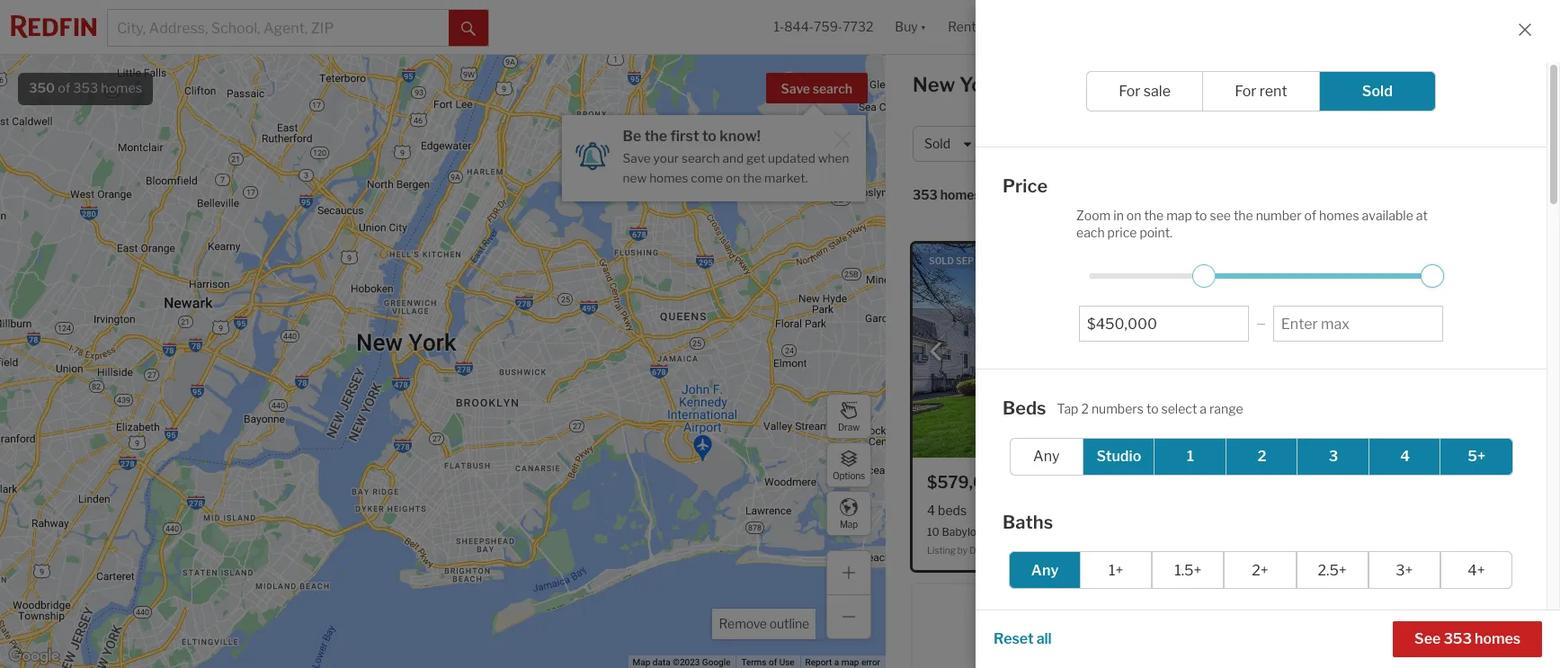 Task type: locate. For each thing, give the bounding box(es) containing it.
1 vertical spatial search
[[682, 151, 720, 166]]

1 vertical spatial to
[[1196, 207, 1208, 223]]

0 horizontal spatial ny
[[1012, 73, 1042, 96]]

for inside option
[[1236, 83, 1257, 100]]

1 horizontal spatial 353
[[913, 187, 938, 203]]

map down the options
[[840, 519, 858, 529]]

0 horizontal spatial to
[[703, 128, 717, 145]]

0 horizontal spatial map
[[842, 658, 860, 668]]

2 right tap
[[1082, 401, 1089, 417]]

save inside button
[[781, 81, 811, 96]]

1 vertical spatial on
[[1127, 207, 1142, 223]]

1 vertical spatial 4
[[928, 503, 936, 518]]

0 horizontal spatial for
[[1119, 83, 1141, 100]]

map left error
[[842, 658, 860, 668]]

0 vertical spatial map
[[840, 519, 858, 529]]

27,
[[976, 256, 990, 266]]

ny up real
[[1048, 526, 1063, 539]]

map region
[[0, 0, 1100, 668]]

— sq ft
[[1022, 503, 1063, 518]]

search
[[813, 81, 853, 96], [682, 151, 720, 166]]

10
[[928, 526, 940, 539]]

search inside save your search and get updated when new homes come on the market.
[[682, 151, 720, 166]]

first
[[671, 128, 700, 145]]

4 inside option
[[1401, 448, 1411, 465]]

2 horizontal spatial sold
[[1363, 83, 1393, 100]]

option group
[[1087, 71, 1437, 112], [1010, 438, 1514, 475], [1009, 551, 1513, 589]]

1 horizontal spatial on
[[1127, 207, 1142, 223]]

5+ checkbox
[[1441, 438, 1514, 475]]

1 horizontal spatial sold
[[1036, 478, 1059, 491]]

map for map
[[840, 519, 858, 529]]

2 favorite button checkbox from the left
[[1493, 472, 1517, 496]]

listing up 2+
[[1245, 545, 1274, 556]]

by left island
[[1276, 545, 1286, 556]]

insights
[[1389, 78, 1443, 95]]

sold inside checkbox
[[1363, 83, 1393, 100]]

0 horizontal spatial of
[[58, 80, 70, 96]]

to left select
[[1147, 401, 1159, 417]]

4 right the 3 option
[[1401, 448, 1411, 465]]

2 horizontal spatial to
[[1196, 207, 1208, 223]]

for inside 'checkbox'
[[1119, 83, 1141, 100]]

numbers
[[1092, 401, 1144, 417]]

1 horizontal spatial to
[[1147, 401, 1159, 417]]

0 horizontal spatial a
[[835, 658, 840, 668]]

1 for from the left
[[1119, 83, 1141, 100]]

map data ©2023 google
[[633, 658, 731, 668]]

by inside 10 babylon rd, merrick, ny 11566 listing by douglas elliman real estate
[[958, 545, 968, 556]]

by
[[958, 545, 968, 556], [1276, 545, 1286, 556]]

1 vertical spatial map
[[842, 658, 860, 668]]

new york, ny homes for sale
[[913, 73, 1189, 96]]

be the first to know!
[[623, 128, 761, 145]]

on down and
[[726, 171, 741, 185]]

by down babylon
[[958, 545, 968, 556]]

for rent
[[1236, 83, 1288, 100]]

4 for 4 beds
[[928, 503, 936, 518]]

any for 1+
[[1032, 562, 1059, 579]]

7732
[[843, 19, 874, 35]]

0 vertical spatial price
[[1003, 175, 1048, 197]]

353 right 350 in the top of the page
[[73, 80, 98, 96]]

map left data
[[633, 658, 651, 668]]

1 left bath
[[977, 503, 983, 518]]

use
[[780, 658, 795, 668]]

remove
[[719, 616, 767, 632]]

of right number
[[1305, 207, 1317, 223]]

353 down sold button
[[913, 187, 938, 203]]

0 horizontal spatial 1
[[977, 503, 983, 518]]

filters
[[1404, 136, 1440, 151]]

0 horizontal spatial by
[[958, 545, 968, 556]]

1 listing from the left
[[928, 545, 956, 556]]

2 vertical spatial of
[[769, 658, 777, 668]]

see 353 homes button
[[1394, 622, 1543, 658]]

0 horizontal spatial on
[[726, 171, 741, 185]]

2 horizontal spatial of
[[1305, 207, 1317, 223]]

1 vertical spatial 2
[[1082, 401, 1089, 417]]

0 vertical spatial 2
[[1449, 136, 1457, 151]]

0 vertical spatial sold
[[1363, 83, 1393, 100]]

1 horizontal spatial 2
[[1258, 448, 1267, 465]]

save search button
[[766, 73, 868, 103]]

sq
[[1037, 503, 1051, 518]]

map
[[1167, 207, 1193, 223], [842, 658, 860, 668]]

0 vertical spatial to
[[703, 128, 717, 145]]

1 horizontal spatial search
[[813, 81, 853, 96]]

Any checkbox
[[1010, 438, 1084, 475]]

1 vertical spatial a
[[835, 658, 840, 668]]

get
[[747, 151, 766, 166]]

favorite button checkbox
[[1176, 472, 1199, 496], [1493, 472, 1517, 496]]

homes left available
[[1320, 207, 1360, 223]]

0 horizontal spatial sold
[[925, 136, 951, 151]]

recommended button
[[1033, 187, 1141, 204]]

1 vertical spatial any
[[1032, 562, 1059, 579]]

the up point.
[[1145, 207, 1164, 223]]

4 for 4
[[1401, 448, 1411, 465]]

Any radio
[[1009, 551, 1082, 589]]

ny right york,
[[1012, 73, 1042, 96]]

reset
[[994, 631, 1034, 648]]

google
[[703, 658, 731, 668]]

0 vertical spatial search
[[813, 81, 853, 96]]

any inside radio
[[1032, 562, 1059, 579]]

1 vertical spatial save
[[623, 151, 651, 166]]

0 vertical spatial —
[[1257, 316, 1267, 330]]

map button
[[827, 491, 872, 536]]

2 vertical spatial sold
[[1036, 478, 1059, 491]]

2+ radio
[[1225, 551, 1297, 589]]

1 for 1 bath
[[977, 503, 983, 518]]

terms of use
[[742, 658, 795, 668]]

advantage
[[1314, 545, 1361, 556]]

a right report
[[835, 658, 840, 668]]

listing down 10 on the right bottom of page
[[928, 545, 956, 556]]

a
[[1200, 401, 1207, 417], [835, 658, 840, 668]]

1 horizontal spatial by
[[1276, 545, 1286, 556]]

1 horizontal spatial map
[[840, 519, 858, 529]]

1 horizontal spatial save
[[781, 81, 811, 96]]

for left the rent
[[1236, 83, 1257, 100]]

1 inside option
[[1188, 448, 1195, 465]]

price up ft
[[1061, 478, 1087, 491]]

1-844-759-7732
[[774, 19, 874, 35]]

0 horizontal spatial favorite button checkbox
[[1176, 472, 1199, 496]]

price
[[1108, 225, 1138, 240]]

1 vertical spatial of
[[1305, 207, 1317, 223]]

2 horizontal spatial 353
[[1444, 631, 1473, 648]]

remove studio+ / 0+ ba image
[[1321, 139, 1332, 149]]

the
[[645, 128, 668, 145], [743, 171, 762, 185], [1145, 207, 1164, 223], [1234, 207, 1254, 223]]

0 vertical spatial ny
[[1012, 73, 1042, 96]]

price
[[1003, 175, 1048, 197], [1061, 478, 1087, 491]]

1 horizontal spatial ny
[[1048, 526, 1063, 539]]

1 horizontal spatial listing
[[1245, 545, 1274, 556]]

map up point.
[[1167, 207, 1193, 223]]

1 horizontal spatial a
[[1200, 401, 1207, 417]]

baths
[[1003, 511, 1054, 533]]

favorite button checkbox for $685,000
[[1493, 472, 1517, 496]]

1 vertical spatial 1
[[977, 503, 983, 518]]

sort
[[1003, 187, 1030, 203]]

any
[[1034, 448, 1060, 465], [1032, 562, 1059, 579]]

1 up favorite button icon
[[1188, 448, 1195, 465]]

0 vertical spatial any
[[1034, 448, 1060, 465]]

beds
[[1003, 398, 1047, 419]]

and
[[723, 151, 744, 166]]

2 vertical spatial 353
[[1444, 631, 1473, 648]]

zoom
[[1077, 207, 1111, 223]]

0 vertical spatial 1
[[1188, 448, 1195, 465]]

price down $450k+
[[1003, 175, 1048, 197]]

1 horizontal spatial 4
[[1401, 448, 1411, 465]]

0 vertical spatial save
[[781, 81, 811, 96]]

0 horizontal spatial price
[[1003, 175, 1048, 197]]

Enter min text field
[[1088, 316, 1242, 333]]

any up 'last sold price'
[[1034, 448, 1060, 465]]

on
[[726, 171, 741, 185], [1127, 207, 1142, 223]]

844-
[[785, 19, 814, 35]]

2 horizontal spatial 2
[[1449, 136, 1457, 151]]

2.5+ radio
[[1297, 551, 1369, 589]]

for
[[1119, 83, 1141, 100], [1236, 83, 1257, 100]]

map inside button
[[840, 519, 858, 529]]

3+
[[1396, 562, 1414, 579]]

to left see
[[1196, 207, 1208, 223]]

1 horizontal spatial for
[[1236, 83, 1257, 100]]

2 vertical spatial 2
[[1258, 448, 1267, 465]]

remove outline
[[719, 616, 810, 632]]

outline
[[770, 616, 810, 632]]

0 vertical spatial 353
[[73, 80, 98, 96]]

1 vertical spatial map
[[633, 658, 651, 668]]

of left use on the bottom of the page
[[769, 658, 777, 668]]

0 horizontal spatial save
[[623, 151, 651, 166]]

for left sale
[[1119, 83, 1141, 100]]

ba
[[1297, 136, 1312, 151]]

search down '759-'
[[813, 81, 853, 96]]

to inside be the first to know! 'dialog'
[[703, 128, 717, 145]]

homes down 'your'
[[650, 171, 689, 185]]

0 vertical spatial on
[[726, 171, 741, 185]]

studio
[[1097, 448, 1142, 465]]

see
[[1210, 207, 1232, 223]]

4+ radio
[[1441, 551, 1513, 589]]

home type
[[1104, 136, 1169, 151]]

save for save your search and get updated when new homes come on the market.
[[623, 151, 651, 166]]

2 right •
[[1449, 136, 1457, 151]]

see 353 homes
[[1415, 631, 1521, 648]]

any down real
[[1032, 562, 1059, 579]]

map inside zoom in on the map to see the number of homes available at each price point.
[[1167, 207, 1193, 223]]

homes inside save your search and get updated when new homes come on the market.
[[650, 171, 689, 185]]

real
[[1039, 545, 1057, 556]]

for sale
[[1119, 83, 1171, 100]]

4 left beds
[[928, 503, 936, 518]]

350
[[29, 80, 55, 96]]

0 horizontal spatial 4
[[928, 503, 936, 518]]

3
[[1330, 448, 1339, 465]]

save for save search
[[781, 81, 811, 96]]

0 horizontal spatial 2
[[1082, 401, 1089, 417]]

search up come
[[682, 151, 720, 166]]

of for 353
[[58, 80, 70, 96]]

on right in
[[1127, 207, 1142, 223]]

1 horizontal spatial favorite button checkbox
[[1493, 472, 1517, 496]]

1
[[1188, 448, 1195, 465], [977, 503, 983, 518]]

report a map error link
[[806, 658, 881, 668]]

minimum price slider
[[1193, 264, 1216, 288]]

1 vertical spatial sold
[[925, 136, 951, 151]]

2 inside button
[[1449, 136, 1457, 151]]

ny inside 10 babylon rd, merrick, ny 11566 listing by douglas elliman real estate
[[1048, 526, 1063, 539]]

any inside checkbox
[[1034, 448, 1060, 465]]

2 vertical spatial to
[[1147, 401, 1159, 417]]

0 horizontal spatial search
[[682, 151, 720, 166]]

0 vertical spatial map
[[1167, 207, 1193, 223]]

sold sep 27, 2023
[[929, 256, 1015, 266]]

1.5+
[[1175, 562, 1202, 579]]

1 horizontal spatial of
[[769, 658, 777, 668]]

any for studio
[[1034, 448, 1060, 465]]

0 horizontal spatial —
[[1022, 503, 1033, 518]]

0 vertical spatial 4
[[1401, 448, 1411, 465]]

Enter max text field
[[1282, 316, 1436, 333]]

Studio checkbox
[[1083, 438, 1156, 475]]

option group containing for sale
[[1087, 71, 1437, 112]]

1 checkbox
[[1154, 438, 1228, 475]]

1 bath
[[977, 503, 1012, 518]]

homes right see
[[1476, 631, 1521, 648]]

merrick,
[[1004, 526, 1045, 539]]

of right 350 in the top of the page
[[58, 80, 70, 96]]

1 horizontal spatial map
[[1167, 207, 1193, 223]]

realty
[[1362, 545, 1389, 556]]

353 right see
[[1444, 631, 1473, 648]]

1 favorite button checkbox from the left
[[1176, 472, 1199, 496]]

1 horizontal spatial price
[[1061, 478, 1087, 491]]

options button
[[827, 443, 872, 488]]

save inside save your search and get updated when new homes come on the market.
[[623, 151, 651, 166]]

on inside save your search and get updated when new homes come on the market.
[[726, 171, 741, 185]]

terms
[[742, 658, 767, 668]]

a left 'range'
[[1200, 401, 1207, 417]]

ny
[[1012, 73, 1042, 96], [1048, 526, 1063, 539]]

1 vertical spatial —
[[1022, 503, 1033, 518]]

save up new
[[623, 151, 651, 166]]

1 horizontal spatial 1
[[1188, 448, 1195, 465]]

353
[[73, 80, 98, 96], [913, 187, 938, 203], [1444, 631, 1473, 648]]

to for select
[[1147, 401, 1159, 417]]

759-
[[814, 19, 843, 35]]

0 vertical spatial option group
[[1087, 71, 1437, 112]]

1 horizontal spatial —
[[1257, 316, 1267, 330]]

number
[[1257, 207, 1302, 223]]

$450k+ button
[[992, 126, 1086, 162]]

save down 844-
[[781, 81, 811, 96]]

1 by from the left
[[958, 545, 968, 556]]

when
[[818, 151, 850, 166]]

favorite button checkbox for $579,000
[[1176, 472, 1199, 496]]

0 vertical spatial of
[[58, 80, 70, 96]]

353 inside "button"
[[1444, 631, 1473, 648]]

remove outline button
[[713, 609, 816, 640]]

3 checkbox
[[1298, 438, 1371, 475]]

1 vertical spatial 353
[[913, 187, 938, 203]]

2 for from the left
[[1236, 83, 1257, 100]]

2 up $685,000 on the bottom of page
[[1258, 448, 1267, 465]]

0 horizontal spatial map
[[633, 658, 651, 668]]

1 vertical spatial ny
[[1048, 526, 1063, 539]]

0 vertical spatial a
[[1200, 401, 1207, 417]]

to right first
[[703, 128, 717, 145]]

— for —
[[1257, 316, 1267, 330]]

the down get
[[743, 171, 762, 185]]

google image
[[4, 645, 64, 668]]

0 horizontal spatial listing
[[928, 545, 956, 556]]

sold
[[1363, 83, 1393, 100], [925, 136, 951, 151], [1036, 478, 1059, 491]]



Task type: describe. For each thing, give the bounding box(es) containing it.
studio+ / 0+ ba
[[1222, 136, 1312, 151]]

1+ radio
[[1081, 551, 1153, 589]]

0 horizontal spatial 353
[[73, 80, 98, 96]]

Sold checkbox
[[1319, 71, 1437, 112]]

•
[[1442, 136, 1447, 151]]

see
[[1415, 631, 1441, 648]]

©2023
[[673, 658, 700, 668]]

of inside zoom in on the map to see the number of homes available at each price point.
[[1305, 207, 1317, 223]]

sold
[[929, 256, 954, 266]]

range
[[1210, 401, 1244, 417]]

at
[[1417, 207, 1429, 223]]

new
[[623, 171, 647, 185]]

rent
[[1260, 83, 1288, 100]]

for for for rent
[[1236, 83, 1257, 100]]

sold button
[[913, 126, 985, 162]]

2 listing from the left
[[1245, 545, 1274, 556]]

ft
[[1054, 503, 1063, 518]]

each
[[1077, 225, 1105, 240]]

come
[[691, 171, 723, 185]]

terms of use link
[[742, 658, 795, 668]]

2 by from the left
[[1276, 545, 1286, 556]]

to inside zoom in on the map to see the number of homes available at each price point.
[[1196, 207, 1208, 223]]

3+ radio
[[1369, 551, 1441, 589]]

— for — sq ft
[[1022, 503, 1033, 518]]

market
[[1336, 78, 1386, 95]]

for
[[1116, 73, 1144, 96]]

1-844-759-7732 link
[[774, 19, 874, 35]]

homes right 350 in the top of the page
[[101, 80, 142, 96]]

last sold price
[[1012, 478, 1087, 491]]

For rent checkbox
[[1203, 71, 1320, 112]]

bath
[[986, 503, 1012, 518]]

photos
[[1421, 192, 1470, 209]]

the inside save your search and get updated when new homes come on the market.
[[743, 171, 762, 185]]

be the first to know! dialog
[[562, 104, 866, 201]]

all filters • 2 button
[[1352, 126, 1469, 162]]

market insights link
[[1336, 58, 1443, 98]]

search inside the save search button
[[813, 81, 853, 96]]

1+
[[1109, 562, 1124, 579]]

homes inside "button"
[[1476, 631, 1521, 648]]

maximum price slider
[[1421, 264, 1445, 288]]

homes
[[1046, 73, 1112, 96]]

sold inside sold button
[[925, 136, 951, 151]]

photo of 10 larch st, hicksville, ny 11801 image
[[1231, 244, 1531, 458]]

remove $450k+ image
[[1061, 139, 1072, 149]]

photos button
[[1417, 191, 1490, 219]]

to for know!
[[703, 128, 717, 145]]

estate
[[1059, 545, 1086, 556]]

1.5+ radio
[[1153, 551, 1225, 589]]

2 vertical spatial option group
[[1009, 551, 1513, 589]]

draw button
[[827, 394, 872, 439]]

favorite button image
[[1176, 472, 1199, 496]]

studio+
[[1222, 136, 1269, 151]]

select
[[1162, 401, 1198, 417]]

all
[[1037, 631, 1052, 648]]

type
[[1143, 136, 1169, 151]]

favorite button image
[[1493, 472, 1517, 496]]

data
[[653, 658, 671, 668]]

4 beds
[[928, 503, 967, 518]]

the right see
[[1234, 207, 1254, 223]]

reset all
[[994, 631, 1052, 648]]

available
[[1363, 207, 1414, 223]]

11566
[[1065, 526, 1097, 539]]

tap 2 numbers to select a range
[[1058, 401, 1244, 417]]

2.5+
[[1318, 562, 1347, 579]]

reset all button
[[994, 622, 1052, 658]]

photo of 10 babylon rd, merrick, ny 11566 image
[[913, 244, 1214, 458]]

homes inside zoom in on the map to see the number of homes available at each price point.
[[1320, 207, 1360, 223]]

beds
[[938, 503, 967, 518]]

photo of 232 elmwood ave, hempstead, ny 11550 image
[[1231, 585, 1531, 668]]

report
[[806, 658, 832, 668]]

in
[[1114, 207, 1124, 223]]

2 inside option
[[1258, 448, 1267, 465]]

1 vertical spatial price
[[1061, 478, 1087, 491]]

0+
[[1278, 136, 1294, 151]]

on inside zoom in on the map to see the number of homes available at each price point.
[[1127, 207, 1142, 223]]

rd,
[[986, 526, 1002, 539]]

map for map data ©2023 google
[[633, 658, 651, 668]]

douglas
[[970, 545, 1004, 556]]

1 for 1
[[1188, 448, 1195, 465]]

home
[[1104, 136, 1140, 151]]

2+
[[1253, 562, 1269, 579]]

point.
[[1140, 225, 1173, 240]]

recommended
[[1035, 187, 1126, 203]]

of for use
[[769, 658, 777, 668]]

5+
[[1469, 448, 1486, 465]]

1 vertical spatial option group
[[1010, 438, 1514, 475]]

be
[[623, 128, 642, 145]]

for for for sale
[[1119, 83, 1141, 100]]

island
[[1288, 545, 1313, 556]]

4+
[[1468, 562, 1486, 579]]

4 checkbox
[[1369, 438, 1443, 475]]

your
[[654, 151, 679, 166]]

sort : recommended
[[1003, 187, 1126, 203]]

york,
[[960, 73, 1008, 96]]

homes down sold button
[[941, 187, 981, 203]]

2 checkbox
[[1226, 438, 1299, 475]]

all filters • 2
[[1386, 136, 1457, 151]]

submit search image
[[462, 21, 476, 36]]

the right be
[[645, 128, 668, 145]]

For sale checkbox
[[1087, 71, 1204, 112]]

market.
[[765, 171, 808, 185]]

draw
[[838, 421, 860, 432]]

all
[[1386, 136, 1402, 151]]

listing by island advantage realty llc
[[1245, 545, 1408, 556]]

elliman
[[1006, 545, 1037, 556]]

1-
[[774, 19, 785, 35]]

$685,000
[[1245, 473, 1326, 492]]

2023
[[992, 256, 1015, 266]]

/
[[1271, 136, 1276, 151]]

listing inside 10 babylon rd, merrick, ny 11566 listing by douglas elliman real estate
[[928, 545, 956, 556]]

babylon
[[942, 526, 983, 539]]

previous button image
[[928, 343, 946, 361]]



Task type: vqa. For each thing, say whether or not it's contained in the screenshot.
the bottommost LIST
no



